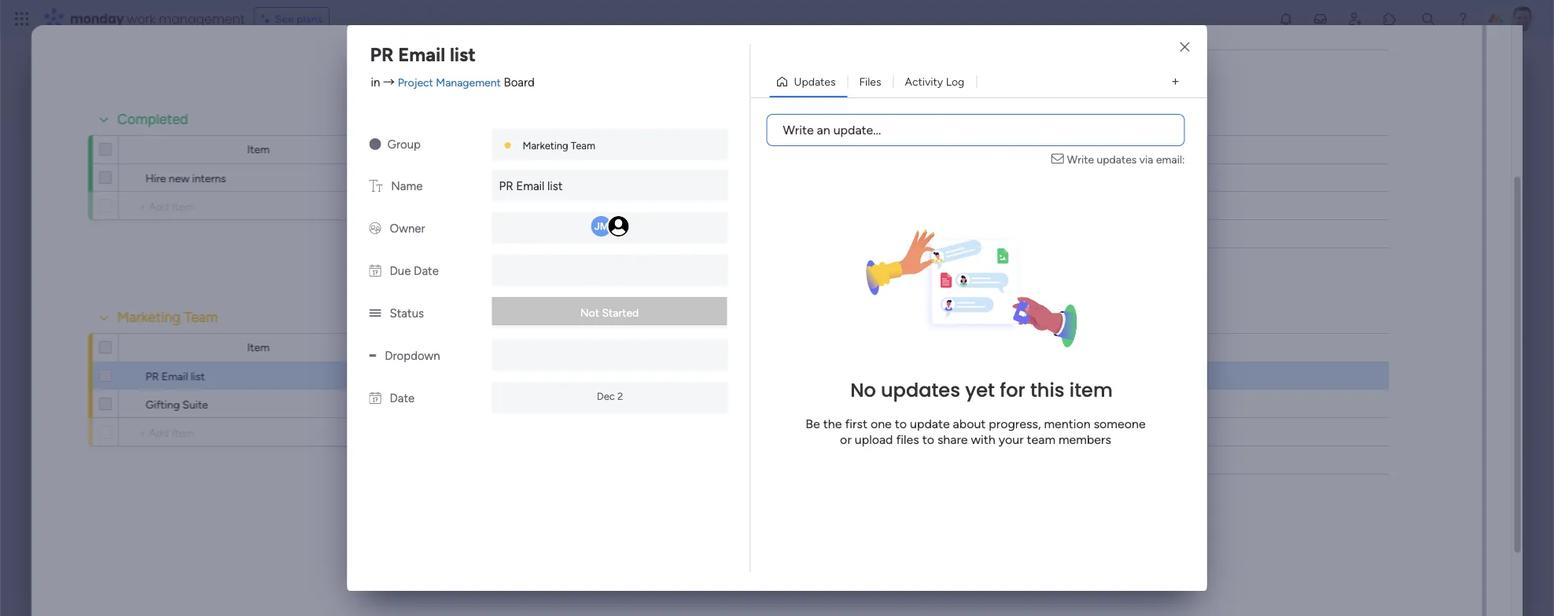 Task type: locate. For each thing, give the bounding box(es) containing it.
owner right v2 dropdown column icon
[[420, 341, 453, 355]]

1 horizontal spatial team
[[571, 139, 595, 152]]

2 vertical spatial not started
[[641, 370, 700, 383]]

nov inside nov 29 earliest
[[511, 224, 533, 238]]

29 inside nov 29 earliest
[[536, 224, 549, 238]]

write inside button
[[783, 123, 814, 138]]

updates
[[1097, 153, 1137, 166], [881, 378, 960, 404]]

pr
[[370, 43, 394, 66], [499, 179, 513, 194], [145, 370, 158, 383]]

due for 2nd due date "field" from the bottom of the page
[[507, 143, 527, 157]]

Owner field
[[416, 141, 457, 158], [416, 339, 457, 357]]

due date
[[507, 143, 553, 157], [390, 264, 439, 278], [507, 341, 553, 355]]

email
[[398, 43, 445, 66], [516, 179, 545, 194], [161, 370, 188, 383]]

owner
[[420, 143, 453, 157], [390, 222, 425, 236], [420, 341, 453, 355]]

pr email list up nov 29 earliest
[[499, 179, 563, 194]]

update
[[910, 417, 950, 432]]

your
[[999, 432, 1024, 447]]

pr left 'nov 29'
[[499, 179, 513, 194]]

2
[[929, 370, 934, 383], [617, 390, 623, 403]]

suite
[[182, 398, 208, 411]]

2 vertical spatial list
[[190, 370, 205, 383]]

1 vertical spatial marketing team
[[117, 309, 218, 326]]

2 vertical spatial email
[[161, 370, 188, 383]]

started
[[663, 172, 700, 185], [602, 306, 639, 320], [663, 370, 700, 383]]

0 vertical spatial pr
[[370, 43, 394, 66]]

1 vertical spatial not started
[[580, 306, 639, 320]]

marketing team
[[523, 139, 595, 152], [117, 309, 218, 326]]

write
[[783, 123, 814, 138], [1067, 153, 1094, 166]]

not started
[[641, 172, 700, 185], [580, 306, 639, 320], [641, 370, 700, 383]]

new
[[168, 171, 189, 185]]

0 horizontal spatial email
[[161, 370, 188, 383]]

project management link
[[398, 76, 501, 89]]

no updates yet for this item
[[850, 378, 1113, 404]]

1 vertical spatial due
[[390, 264, 411, 278]]

2 vertical spatial started
[[663, 370, 700, 383]]

1 vertical spatial pr
[[499, 179, 513, 194]]

owner up name
[[420, 143, 453, 157]]

0 horizontal spatial status
[[390, 307, 424, 321]]

earliest
[[515, 234, 545, 245]]

status inside no updates yet for this item dialog
[[390, 307, 424, 321]]

0 vertical spatial dec
[[908, 370, 926, 383]]

0 vertical spatial due
[[507, 143, 527, 157]]

nov for nov 4
[[514, 25, 536, 40]]

0 vertical spatial status
[[390, 307, 424, 321]]

item for marketing team
[[247, 341, 269, 354]]

email up gifting suite
[[161, 370, 188, 383]]

pr email list up project in the top left of the page
[[370, 43, 476, 66]]

0 vertical spatial item
[[247, 143, 269, 156]]

owner field right v2 dropdown column icon
[[416, 339, 457, 357]]

monday
[[70, 10, 124, 28]]

v2 dropdown column image
[[369, 349, 376, 363]]

1 vertical spatial item
[[247, 341, 269, 354]]

1 vertical spatial dropdown
[[385, 349, 440, 363]]

updates button
[[770, 69, 848, 94]]

v2 sun image
[[369, 138, 381, 152]]

list up suite
[[190, 370, 205, 383]]

1 vertical spatial nov
[[514, 172, 533, 185]]

gifting suite
[[145, 398, 208, 411]]

0 vertical spatial not
[[641, 172, 660, 185]]

0 vertical spatial team
[[571, 139, 595, 152]]

0 vertical spatial owner field
[[416, 141, 457, 158]]

nov 29 earliest
[[511, 224, 549, 245]]

add view image
[[1172, 76, 1179, 88]]

mention
[[1044, 417, 1091, 432]]

1 vertical spatial status
[[655, 341, 687, 355]]

1 horizontal spatial updates
[[1097, 153, 1137, 166]]

0 horizontal spatial dropdown
[[385, 349, 440, 363]]

log
[[946, 75, 965, 88]]

2 item from the top
[[247, 341, 269, 354]]

0 vertical spatial email
[[398, 43, 445, 66]]

2 owner field from the top
[[416, 339, 457, 357]]

0 vertical spatial due date
[[507, 143, 553, 157]]

write up dropdown field
[[783, 123, 814, 138]]

management
[[436, 76, 501, 89]]

dropdown
[[785, 143, 837, 157], [385, 349, 440, 363]]

0 horizontal spatial 2
[[617, 390, 623, 403]]

write left via
[[1067, 153, 1094, 166]]

1 owner field from the top
[[416, 141, 457, 158]]

dec 2 inside no updates yet for this item dialog
[[597, 390, 623, 403]]

updates for write
[[1097, 153, 1137, 166]]

0 horizontal spatial marketing
[[117, 309, 180, 326]]

2 horizontal spatial email
[[516, 179, 545, 194]]

dropdown inside field
[[785, 143, 837, 157]]

v2 multiple person column image
[[369, 222, 381, 236]]

files
[[859, 75, 881, 88]]

share
[[938, 432, 968, 447]]

1 vertical spatial dec 2
[[597, 390, 623, 403]]

1 dapulse date column image from the top
[[369, 264, 381, 278]]

1 vertical spatial started
[[602, 306, 639, 320]]

list up management
[[450, 43, 476, 66]]

nov up nov 29 earliest
[[514, 172, 533, 185]]

1 vertical spatial due date
[[390, 264, 439, 278]]

dropdown right v2 dropdown column icon
[[385, 349, 440, 363]]

0 vertical spatial due date field
[[503, 141, 557, 158]]

0 vertical spatial 29
[[535, 172, 547, 185]]

0 vertical spatial marketing team
[[523, 139, 595, 152]]

0 horizontal spatial to
[[895, 417, 907, 432]]

write an update...
[[783, 123, 881, 138]]

2 horizontal spatial pr email list
[[499, 179, 563, 194]]

name
[[391, 179, 423, 194]]

marketing inside no updates yet for this item dialog
[[523, 139, 568, 152]]

v2 status image
[[369, 307, 381, 321]]

the
[[823, 417, 842, 432]]

work
[[127, 10, 155, 28]]

item
[[247, 143, 269, 156], [247, 341, 269, 354]]

be the first one to update about progress, mention someone or upload files to share with your team members
[[806, 417, 1146, 447]]

0 vertical spatial pr email list
[[370, 43, 476, 66]]

29 down 'nov 29'
[[536, 224, 549, 238]]

1 horizontal spatial dec
[[908, 370, 926, 383]]

2 vertical spatial due
[[507, 341, 527, 355]]

29 for nov 29 earliest
[[536, 224, 549, 238]]

nov
[[514, 25, 536, 40], [514, 172, 533, 185], [511, 224, 533, 238]]

1 vertical spatial dec
[[597, 390, 615, 403]]

updates left via
[[1097, 153, 1137, 166]]

Status field
[[651, 339, 690, 357]]

dapulse date column image down v2 multiple person column icon
[[369, 264, 381, 278]]

1 vertical spatial 29
[[536, 224, 549, 238]]

0 vertical spatial not started
[[641, 172, 700, 185]]

1 vertical spatial updates
[[881, 378, 960, 404]]

select product image
[[14, 11, 30, 27]]

0 vertical spatial write
[[783, 123, 814, 138]]

list
[[450, 43, 476, 66], [547, 179, 563, 194], [190, 370, 205, 383]]

1 vertical spatial pr email list
[[499, 179, 563, 194]]

1 horizontal spatial dropdown
[[785, 143, 837, 157]]

Due Date field
[[503, 141, 557, 158], [503, 339, 557, 357]]

updates up update
[[881, 378, 960, 404]]

1 vertical spatial dapulse date column image
[[369, 392, 381, 406]]

pr email list up gifting suite
[[145, 370, 205, 383]]

1 horizontal spatial dec 2
[[908, 370, 934, 383]]

2 vertical spatial nov
[[511, 224, 533, 238]]

to
[[895, 417, 907, 432], [922, 432, 934, 447]]

in
[[371, 75, 380, 89]]

0 horizontal spatial team
[[184, 309, 218, 326]]

email up nov 29 earliest
[[516, 179, 545, 194]]

owner field up name
[[416, 141, 457, 158]]

status inside status field
[[655, 341, 687, 355]]

project
[[398, 76, 433, 89]]

1 horizontal spatial marketing team
[[523, 139, 595, 152]]

dec
[[908, 370, 926, 383], [597, 390, 615, 403]]

due
[[507, 143, 527, 157], [390, 264, 411, 278], [507, 341, 527, 355]]

0 vertical spatial updates
[[1097, 153, 1137, 166]]

0 horizontal spatial updates
[[881, 378, 960, 404]]

0 vertical spatial to
[[895, 417, 907, 432]]

write for write updates via email:
[[1067, 153, 1094, 166]]

0 horizontal spatial dec 2
[[597, 390, 623, 403]]

0 vertical spatial dapulse date column image
[[369, 264, 381, 278]]

team
[[571, 139, 595, 152], [184, 309, 218, 326]]

to up files
[[895, 417, 907, 432]]

due inside no updates yet for this item dialog
[[390, 264, 411, 278]]

completed
[[117, 111, 188, 128]]

1 vertical spatial team
[[184, 309, 218, 326]]

2 vertical spatial pr email list
[[145, 370, 205, 383]]

plans
[[297, 12, 323, 26]]

29
[[535, 172, 547, 185], [536, 224, 549, 238]]

to down update
[[922, 432, 934, 447]]

1 horizontal spatial status
[[655, 341, 687, 355]]

2 vertical spatial pr
[[145, 370, 158, 383]]

date
[[530, 143, 553, 157], [909, 143, 933, 157], [414, 264, 439, 278], [530, 341, 553, 355], [390, 392, 415, 406]]

1 horizontal spatial email
[[398, 43, 445, 66]]

1 horizontal spatial marketing
[[523, 139, 568, 152]]

1 horizontal spatial to
[[922, 432, 934, 447]]

0 vertical spatial list
[[450, 43, 476, 66]]

0 horizontal spatial write
[[783, 123, 814, 138]]

dropdown down an
[[785, 143, 837, 157]]

pr email list
[[370, 43, 476, 66], [499, 179, 563, 194], [145, 370, 205, 383]]

team inside no updates yet for this item dialog
[[571, 139, 595, 152]]

help image
[[1455, 11, 1471, 27]]

1 horizontal spatial 2
[[929, 370, 934, 383]]

dapulse date column image for due date
[[369, 264, 381, 278]]

1 vertical spatial marketing
[[117, 309, 180, 326]]

0 vertical spatial started
[[663, 172, 700, 185]]

with
[[971, 432, 996, 447]]

2 inside no updates yet for this item dialog
[[617, 390, 623, 403]]

pr up in
[[370, 43, 394, 66]]

owner right v2 multiple person column icon
[[390, 222, 425, 236]]

0 vertical spatial dec 2
[[908, 370, 934, 383]]

0 vertical spatial dropdown
[[785, 143, 837, 157]]

email up project in the top left of the page
[[398, 43, 445, 66]]

dapulse date column image
[[369, 264, 381, 278], [369, 392, 381, 406]]

1 vertical spatial not
[[580, 306, 599, 320]]

1 vertical spatial due date field
[[503, 339, 557, 357]]

1 button
[[347, 164, 398, 192]]

1 vertical spatial write
[[1067, 153, 1094, 166]]

status
[[390, 307, 424, 321], [655, 341, 687, 355]]

1 item from the top
[[247, 143, 269, 156]]

marketing
[[523, 139, 568, 152], [117, 309, 180, 326]]

0 horizontal spatial dec
[[597, 390, 615, 403]]

updates for no
[[881, 378, 960, 404]]

0 vertical spatial marketing
[[523, 139, 568, 152]]

nov left '4'
[[514, 25, 536, 40]]

marketing team inside no updates yet for this item dialog
[[523, 139, 595, 152]]

1 vertical spatial owner field
[[416, 339, 457, 357]]

management
[[159, 10, 244, 28]]

via
[[1140, 153, 1154, 166]]

pr up gifting
[[145, 370, 158, 383]]

dec 2
[[908, 370, 934, 383], [597, 390, 623, 403]]

dapulse text column image
[[369, 179, 382, 194]]

not
[[641, 172, 660, 185], [580, 306, 599, 320], [641, 370, 660, 383]]

dapulse date column image down v2 dropdown column icon
[[369, 392, 381, 406]]

board
[[504, 75, 535, 89]]

list right 'nov 29'
[[547, 179, 563, 194]]

0 vertical spatial nov
[[514, 25, 536, 40]]

be
[[806, 417, 820, 432]]

1 vertical spatial list
[[547, 179, 563, 194]]

gifting
[[145, 398, 179, 411]]

2 dapulse date column image from the top
[[369, 392, 381, 406]]

notifications image
[[1278, 11, 1294, 27]]

29 up nov 29 earliest
[[535, 172, 547, 185]]

1 vertical spatial owner
[[390, 222, 425, 236]]

1 vertical spatial 2
[[617, 390, 623, 403]]

0 horizontal spatial marketing team
[[117, 309, 218, 326]]

0 horizontal spatial pr
[[145, 370, 158, 383]]

0 horizontal spatial pr email list
[[145, 370, 205, 383]]

email:
[[1156, 153, 1185, 166]]

nov down 'nov 29'
[[511, 224, 533, 238]]

an
[[817, 123, 830, 138]]

search everything image
[[1421, 11, 1436, 27]]

item for completed
[[247, 143, 269, 156]]

started inside no updates yet for this item dialog
[[602, 306, 639, 320]]

1 horizontal spatial write
[[1067, 153, 1094, 166]]

group
[[387, 138, 421, 152]]



Task type: describe. For each thing, give the bounding box(es) containing it.
yet
[[965, 378, 995, 404]]

item
[[1070, 378, 1113, 404]]

1 horizontal spatial pr email list
[[370, 43, 476, 66]]

1 vertical spatial to
[[922, 432, 934, 447]]

for
[[1000, 378, 1025, 404]]

files
[[896, 432, 919, 447]]

0 vertical spatial owner
[[420, 143, 453, 157]]

updates
[[794, 75, 836, 88]]

in → project management board
[[371, 75, 535, 89]]

1 horizontal spatial pr
[[370, 43, 394, 66]]

activity log
[[905, 75, 965, 88]]

one
[[871, 417, 892, 432]]

inbox image
[[1313, 11, 1329, 27]]

dapulse date column image for date
[[369, 392, 381, 406]]

nov 29
[[514, 172, 547, 185]]

nov 4
[[514, 25, 546, 40]]

update...
[[833, 123, 881, 138]]

→
[[383, 75, 395, 89]]

upload
[[855, 432, 893, 447]]

interns
[[192, 171, 226, 185]]

write updates via email:
[[1067, 153, 1185, 166]]

write an update... button
[[767, 114, 1185, 146]]

about
[[953, 417, 986, 432]]

date inside field
[[909, 143, 933, 157]]

progress,
[[989, 417, 1041, 432]]

1 vertical spatial email
[[516, 179, 545, 194]]

due for second due date "field"
[[507, 341, 527, 355]]

2 horizontal spatial list
[[547, 179, 563, 194]]

files button
[[848, 69, 893, 94]]

1
[[376, 177, 380, 186]]

write for write an update...
[[783, 123, 814, 138]]

someone
[[1094, 417, 1146, 432]]

0 vertical spatial 2
[[929, 370, 934, 383]]

owner inside no updates yet for this item dialog
[[390, 222, 425, 236]]

terry turtle image
[[1510, 6, 1535, 31]]

due date inside no updates yet for this item dialog
[[390, 264, 439, 278]]

4
[[539, 25, 546, 40]]

see
[[275, 12, 294, 26]]

2 vertical spatial due date
[[507, 341, 553, 355]]

2 vertical spatial not
[[641, 370, 660, 383]]

dec inside no updates yet for this item dialog
[[597, 390, 615, 403]]

dropdown inside no updates yet for this item dialog
[[385, 349, 440, 363]]

Dropdown field
[[781, 141, 841, 158]]

see plans
[[275, 12, 323, 26]]

monday work management
[[70, 10, 244, 28]]

first
[[845, 417, 868, 432]]

2 vertical spatial owner
[[420, 341, 453, 355]]

see plans button
[[254, 7, 330, 31]]

invite members image
[[1347, 11, 1363, 27]]

nov for nov 29
[[514, 172, 533, 185]]

this
[[1030, 378, 1065, 404]]

activity log button
[[893, 69, 976, 94]]

members
[[1059, 432, 1111, 447]]

envelope o image
[[1052, 151, 1067, 168]]

1 horizontal spatial list
[[450, 43, 476, 66]]

not inside no updates yet for this item dialog
[[580, 306, 599, 320]]

dapulse plus image
[[987, 141, 1002, 159]]

or
[[840, 432, 852, 447]]

hire new interns
[[145, 171, 226, 185]]

team
[[1027, 432, 1056, 447]]

0 horizontal spatial list
[[190, 370, 205, 383]]

Date field
[[906, 141, 937, 158]]

29 for nov 29
[[535, 172, 547, 185]]

2 due date field from the top
[[503, 339, 557, 357]]

activity
[[905, 75, 943, 88]]

1 due date field from the top
[[503, 141, 557, 158]]

no updates yet for this item dialog
[[0, 0, 1554, 617]]

not started inside no updates yet for this item dialog
[[580, 306, 639, 320]]

close image
[[1180, 42, 1190, 53]]

hire
[[145, 171, 166, 185]]

apps image
[[1382, 11, 1398, 27]]

2 horizontal spatial pr
[[499, 179, 513, 194]]

no
[[850, 378, 876, 404]]



Task type: vqa. For each thing, say whether or not it's contained in the screenshot.
On
no



